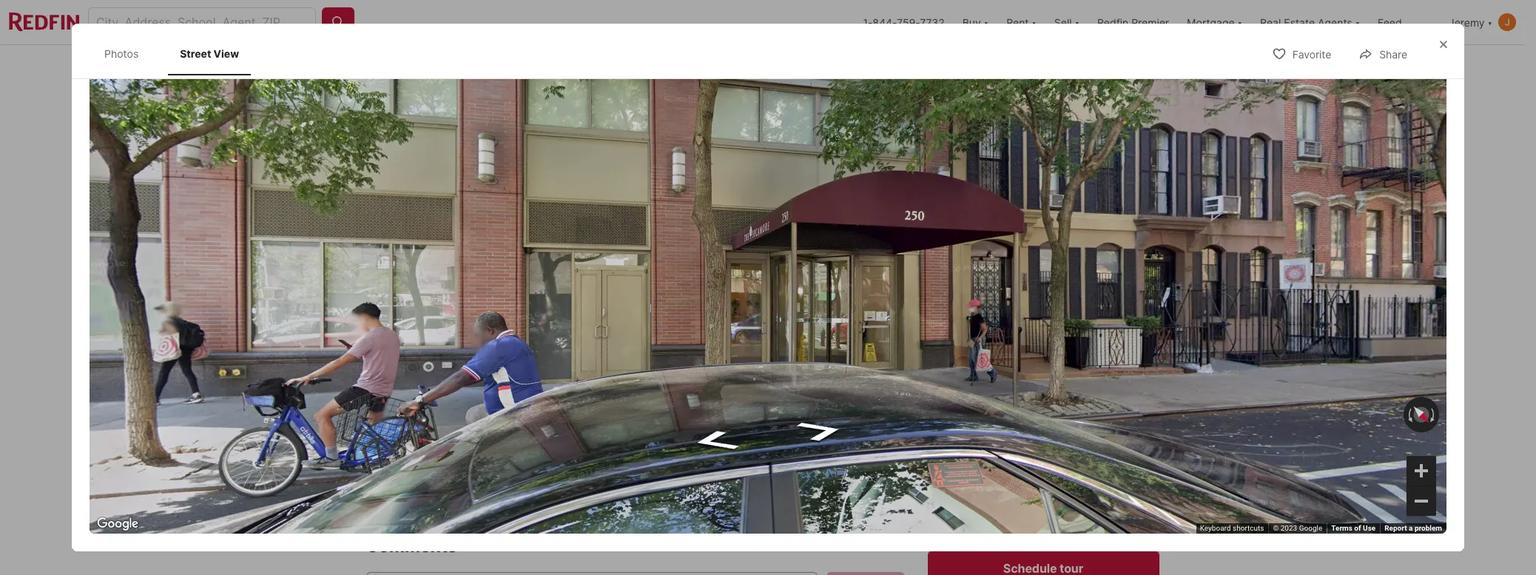 Task type: locate. For each thing, give the bounding box(es) containing it.
-
[[431, 394, 436, 406]]

active link
[[439, 394, 476, 406]]

ny
[[557, 421, 574, 436]]

1 1 from the left
[[568, 455, 577, 476]]

1 horizontal spatial street view
[[411, 341, 469, 354]]

street inside tab
[[180, 47, 211, 60]]

2 tab from the left
[[454, 48, 537, 84]]

oct for 28
[[1107, 465, 1126, 477]]

2 oct from the left
[[1034, 465, 1053, 477]]

2023
[[1281, 525, 1297, 533]]

0 horizontal spatial street
[[180, 47, 211, 60]]

terms of use
[[1331, 525, 1376, 533]]

ft
[[708, 478, 720, 493]]

1
[[568, 455, 577, 476], [626, 455, 634, 476]]

street view inside 'button'
[[411, 341, 469, 354]]

0 horizontal spatial street view
[[180, 47, 239, 60]]

1 up bath link
[[626, 455, 634, 476]]

share button
[[1346, 39, 1420, 69]]

2 horizontal spatial oct
[[1107, 465, 1126, 477]]

view for street view 'button'
[[444, 341, 469, 354]]

street view down 'city, address, school, agent, zip' search box
[[180, 47, 239, 60]]

759-
[[897, 16, 920, 28]]

oct for 26
[[961, 465, 980, 477]]

street inside 'button'
[[411, 341, 442, 354]]

view
[[214, 47, 239, 60], [444, 341, 469, 354]]

20
[[1084, 341, 1097, 354]]

1 horizontal spatial view
[[444, 341, 469, 354]]

street
[[180, 47, 211, 60], [411, 341, 442, 354]]

new
[[496, 421, 522, 436]]

photos
[[104, 47, 139, 60]]

tab list
[[90, 33, 266, 75]]

0 vertical spatial view
[[214, 47, 239, 60]]

oct
[[961, 465, 980, 477], [1034, 465, 1053, 477], [1107, 465, 1126, 477]]

0 horizontal spatial view
[[214, 47, 239, 60]]

bath link
[[626, 478, 652, 493]]

26
[[956, 438, 984, 464]]

1 inside 1 bed
[[568, 455, 577, 476]]

0 vertical spatial street view
[[180, 47, 239, 60]]

oct inside saturday 28 oct
[[1107, 465, 1126, 477]]

1 for 1 bed
[[568, 455, 577, 476]]

york
[[525, 421, 550, 436]]

previous image
[[922, 439, 945, 463]]

20 photos button
[[1051, 333, 1147, 363]]

1 vertical spatial street
[[411, 341, 442, 354]]

tour
[[958, 514, 978, 525], [1066, 514, 1084, 525]]

1 bath
[[626, 455, 652, 493]]

keyboard shortcuts button
[[1200, 524, 1264, 534]]

tab list inside dialog
[[90, 33, 266, 75]]

$795,000
[[366, 455, 449, 476]]

street view up -
[[411, 341, 469, 354]]

250 e 30th st unit 5b, new york, ny 10016 image
[[366, 87, 922, 374], [928, 87, 1159, 228], [928, 233, 1159, 374]]

view for tab list containing photos
[[214, 47, 239, 60]]

street view for tab list containing photos
[[180, 47, 239, 60]]

$7,433
[[387, 479, 421, 492]]

0 horizontal spatial ,
[[490, 421, 493, 436]]

1 , from the left
[[490, 421, 493, 436]]

1 inside 1 bath
[[626, 455, 634, 476]]

1 horizontal spatial oct
[[1034, 465, 1053, 477]]

1 tour from the left
[[958, 514, 978, 525]]

0 horizontal spatial tour
[[958, 514, 978, 525]]

638
[[690, 455, 724, 476]]

1 vertical spatial view
[[444, 341, 469, 354]]

e
[[392, 421, 399, 436]]

1 horizontal spatial street
[[411, 341, 442, 354]]

None button
[[936, 416, 1004, 486], [1010, 417, 1077, 485], [1083, 417, 1150, 485], [936, 416, 1004, 486], [1010, 417, 1077, 485], [1083, 417, 1150, 485]]

street view inside tab
[[180, 47, 239, 60]]

share
[[1380, 48, 1408, 61]]

2 tour from the left
[[1066, 514, 1084, 525]]

for
[[379, 394, 400, 406]]

dialog
[[72, 24, 1465, 552]]

keyboard
[[1200, 525, 1231, 533]]

1 oct from the left
[[961, 465, 980, 477]]

20 photos
[[1084, 341, 1135, 354]]

, left new
[[490, 421, 493, 436]]

street up for sale - active
[[411, 341, 442, 354]]

tab
[[366, 48, 454, 84], [454, 48, 537, 84], [537, 48, 648, 84], [648, 48, 768, 84]]

tour
[[955, 392, 989, 413]]

1 horizontal spatial 1
[[626, 455, 634, 476]]

view inside 'button'
[[444, 341, 469, 354]]

oct inside thursday 26 oct
[[961, 465, 980, 477]]

0 horizontal spatial oct
[[961, 465, 980, 477]]

1pm
[[488, 103, 507, 114]]

1 horizontal spatial ,
[[550, 421, 553, 436]]

view up active
[[444, 341, 469, 354]]

video
[[1101, 514, 1124, 525]]

view inside tab
[[214, 47, 239, 60]]

0 vertical spatial street
[[180, 47, 211, 60]]

active
[[439, 394, 476, 406]]

tour in person
[[958, 514, 1021, 525]]

1 up bed
[[568, 455, 577, 476]]

1 horizontal spatial tour
[[1066, 514, 1084, 525]]

28
[[1103, 438, 1131, 464]]

feed
[[1378, 16, 1402, 28]]

this
[[993, 392, 1025, 413]]

google
[[1299, 525, 1323, 533]]

view down 'city, address, school, agent, zip' search box
[[214, 47, 239, 60]]

tour left via
[[1066, 514, 1084, 525]]

oct inside the 'friday 27 oct'
[[1034, 465, 1053, 477]]

photos tab
[[93, 36, 150, 72]]

,
[[490, 421, 493, 436], [550, 421, 553, 436]]

4 tab from the left
[[648, 48, 768, 84]]

bed
[[568, 478, 590, 493]]

street view button
[[378, 333, 482, 363]]

a
[[1409, 525, 1413, 533]]

submit search image
[[331, 15, 346, 30]]

2 , from the left
[[550, 421, 553, 436]]

City, Address, School, Agent, ZIP search field
[[88, 7, 316, 37]]

report a problem
[[1385, 525, 1442, 533]]

to
[[474, 103, 486, 114]]

chat
[[1127, 514, 1145, 525]]

2 1 from the left
[[626, 455, 634, 476]]

pre-
[[463, 479, 485, 492]]

3 oct from the left
[[1107, 465, 1126, 477]]

street down 'city, address, school, agent, zip' search box
[[180, 47, 211, 60]]

5b
[[474, 421, 490, 436]]

250
[[366, 421, 389, 436]]

get pre-approved link
[[443, 479, 533, 492]]

sun,
[[410, 103, 432, 114]]

oct down 27
[[1034, 465, 1053, 477]]

0 horizontal spatial 1
[[568, 455, 577, 476]]

, left ny
[[550, 421, 553, 436]]

1 vertical spatial street view
[[411, 341, 469, 354]]

street view
[[180, 47, 239, 60], [411, 341, 469, 354]]

redfin premier button
[[1089, 0, 1178, 44]]

home
[[1029, 392, 1076, 413]]

oct down 26
[[961, 465, 980, 477]]

tour left in
[[958, 514, 978, 525]]

schools
[[785, 59, 823, 72]]

638 sq ft
[[690, 455, 724, 493]]

tab list containing photos
[[90, 33, 266, 75]]

tour in person option
[[928, 501, 1035, 539]]

list box
[[928, 501, 1159, 539]]

oct down 28
[[1107, 465, 1126, 477]]

person
[[990, 514, 1021, 525]]



Task type: describe. For each thing, give the bounding box(es) containing it.
sq
[[690, 478, 705, 493]]

1-844-759-7732
[[863, 16, 945, 28]]

dialog containing photos
[[72, 24, 1465, 552]]

tour for tour via video chat
[[1066, 514, 1084, 525]]

friday
[[1028, 425, 1059, 436]]

$795,000 est. $7,433 /mo get pre-approved
[[366, 455, 533, 492]]

sale
[[403, 394, 428, 406]]

go tour this home
[[928, 392, 1076, 413]]

est.
[[366, 479, 384, 492]]

11:30am
[[434, 103, 472, 114]]

1-
[[863, 16, 873, 28]]

keyboard shortcuts
[[1200, 525, 1264, 533]]

favorite button
[[1259, 39, 1344, 69]]

open
[[384, 103, 408, 114]]

street view tab
[[168, 36, 251, 72]]

next image
[[1141, 439, 1165, 463]]

saturday
[[1094, 425, 1140, 436]]

report
[[1385, 525, 1407, 533]]

terms of use link
[[1331, 525, 1376, 533]]

saturday 28 oct
[[1094, 425, 1140, 477]]

friday 27 oct
[[1028, 425, 1059, 477]]

/mo
[[421, 479, 440, 492]]

tour via video chat
[[1066, 514, 1145, 525]]

favorite
[[1293, 48, 1331, 61]]

1 tab from the left
[[366, 48, 454, 84]]

844-
[[873, 16, 897, 28]]

for sale - active
[[379, 394, 476, 406]]

street for street view 'button'
[[411, 341, 442, 354]]

street view for street view 'button'
[[411, 341, 469, 354]]

3 tab from the left
[[537, 48, 648, 84]]

shortcuts
[[1233, 525, 1264, 533]]

comments
[[366, 536, 457, 557]]

open sun, 11:30am to 1pm link
[[366, 87, 922, 377]]

st
[[433, 421, 445, 436]]

tour via video chat option
[[1035, 501, 1159, 539]]

use
[[1363, 525, 1376, 533]]

map entry image
[[806, 392, 905, 491]]

thursday
[[946, 425, 994, 436]]

1 bed
[[568, 455, 590, 493]]

30th
[[402, 421, 430, 436]]

schools tab list
[[366, 45, 852, 84]]

in
[[980, 514, 988, 525]]

get
[[443, 479, 461, 492]]

tour for tour in person
[[958, 514, 978, 525]]

user photo image
[[1499, 13, 1516, 31]]

© 2023 google
[[1273, 525, 1323, 533]]

redfin premier
[[1097, 16, 1169, 28]]

list box containing tour in person
[[928, 501, 1159, 539]]

©
[[1273, 525, 1279, 533]]

of
[[1354, 525, 1361, 533]]

oct for 27
[[1034, 465, 1053, 477]]

feed button
[[1369, 0, 1440, 44]]

via
[[1087, 514, 1099, 525]]

thursday 26 oct
[[946, 425, 994, 477]]

google image
[[93, 515, 142, 534]]

redfin
[[1097, 16, 1129, 28]]

1 for 1 bath
[[626, 455, 634, 476]]

street for tab list containing photos
[[180, 47, 211, 60]]

approved
[[485, 479, 533, 492]]

problem
[[1415, 525, 1442, 533]]

7732
[[920, 16, 945, 28]]

photos
[[1100, 341, 1135, 354]]

go
[[928, 392, 951, 413]]

premier
[[1132, 16, 1169, 28]]

1-844-759-7732 link
[[863, 16, 945, 28]]

report a problem link
[[1385, 525, 1442, 533]]

unit
[[448, 421, 472, 436]]

10016
[[577, 421, 610, 436]]

schools tab
[[768, 48, 840, 84]]

terms
[[1331, 525, 1353, 533]]

250 e 30th st unit 5b , new york , ny 10016
[[366, 421, 610, 436]]

bath
[[626, 478, 652, 493]]

27
[[1030, 438, 1057, 464]]



Task type: vqa. For each thing, say whether or not it's contained in the screenshot.
Street View in tab
yes



